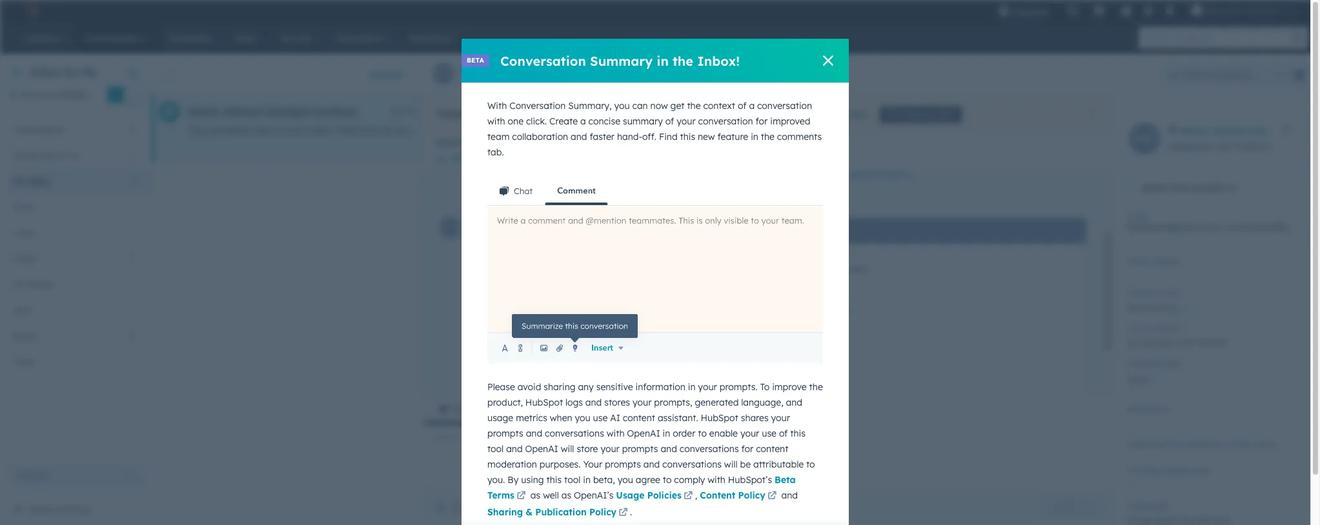 Task type: locate. For each thing, give the bounding box(es) containing it.
1 vertical spatial tara
[[1127, 303, 1145, 314]]

0 horizontal spatial on
[[441, 125, 451, 136]]

0 horizontal spatial is
[[719, 304, 726, 316]]

connected for you connected chat to your inbox. from now on, any chats on your website will appear here. choose what you'd like to do next:  try it out  send a test chat from any page where the tracking code is ins
[[207, 125, 251, 136]]

on up 'owner'
[[441, 125, 451, 136]]

prompts
[[487, 428, 523, 440], [622, 443, 658, 455], [605, 459, 641, 471]]

menu
[[989, 0, 1305, 21]]

inbox inside "link"
[[28, 504, 53, 516]]

conversation right close
[[1205, 69, 1252, 79]]

access
[[577, 426, 606, 438]]

lead down the lifecycle
[[1127, 374, 1148, 385]]

the right improve on the right of the page
[[809, 381, 823, 393]]

0 vertical spatial inbox
[[30, 66, 61, 79]]

the inside the try it out send a test chat from any page where the tracking code is installed. get tracking code
[[642, 304, 656, 316]]

1 manage from the top
[[476, 331, 513, 343]]

chats inside 'you connected chat to your inbox. from now on, any chats on your website will appear here. choose what you'd like to do next:'
[[555, 263, 578, 275]]

sent button
[[8, 298, 136, 324]]

lead inside popup button
[[1127, 374, 1148, 385]]

do for you connected chat to your inbox. from now on, any chats on your website will appear here. choose what you'd like to do next:
[[835, 263, 846, 275]]

team down metrics
[[514, 426, 536, 438]]

2 lead from the top
[[1127, 404, 1145, 414]]

2 1 from the top
[[131, 176, 136, 187]]

link opens in a new window image
[[905, 169, 912, 181], [768, 193, 775, 205], [684, 492, 693, 502], [768, 492, 777, 502], [619, 506, 628, 522]]

you for you connected chat to your inbox. from now on, any chats on your website will appear here. choose what you'd like to do next:  try it out  send a test chat from any page where the tracking code is ins
[[189, 125, 204, 136]]

any up manage your chatflow manage your chat messaging and automation.
[[571, 304, 587, 316]]

link opens in a new window image inside usage policies link
[[684, 492, 693, 502]]

do inside 'you connected chat to your inbox. from now on, any chats on your website will appear here. choose what you'd like to do next:'
[[835, 263, 846, 275]]

on inside tracking code not installed alert
[[699, 109, 710, 120]]

date right created
[[1193, 466, 1210, 476]]

customize up product,
[[476, 372, 523, 384]]

2 0 from the top
[[130, 253, 136, 265]]

prompts,
[[654, 397, 692, 409]]

store
[[577, 443, 598, 455]]

0 vertical spatial with
[[487, 116, 505, 127]]

prompts down usage
[[487, 428, 523, 440]]

to left start
[[769, 109, 778, 120]]

last
[[1127, 323, 1142, 333]]

0 horizontal spatial now
[[361, 125, 378, 136]]

where
[[909, 125, 934, 136], [614, 304, 640, 316]]

2 manage from the top
[[476, 345, 511, 356]]

0 vertical spatial chat
[[13, 202, 33, 213]]

like inside 'row'
[[666, 125, 680, 136]]

0 horizontal spatial it
[[494, 291, 500, 302]]

1 horizontal spatial beta
[[775, 474, 796, 486]]

1 lead from the top
[[1127, 374, 1148, 385]]

menu containing apoptosis studios 2
[[989, 0, 1305, 21]]

the inside customize your chat widget customize the color and style of your chat widget.
[[523, 385, 537, 397]]

generated
[[695, 397, 739, 409]]

inbox. down maria johnson (sample contact)
[[308, 125, 334, 136]]

this left new
[[680, 131, 695, 143]]

link opens in a new window image inside sharing & publication policy link
[[619, 509, 628, 518]]

0 vertical spatial beta
[[467, 56, 484, 65]]

content up availability.
[[623, 412, 655, 424]]

0 horizontal spatial next:
[[708, 125, 728, 136]]

1 vertical spatial appear
[[667, 263, 698, 275]]

johnson for maria johnson (sample contact) salesperson at hubspot • created 11 days ago
[[494, 61, 537, 74]]

,
[[695, 490, 700, 502]]

1 for open
[[131, 176, 136, 187]]

from inside 'row'
[[843, 125, 864, 136]]

contact) for maria johnson (sample contact) 9:30 am
[[584, 227, 617, 236]]

1 horizontal spatial what
[[757, 263, 779, 275]]

insert
[[530, 502, 558, 513]]

1 1 from the top
[[131, 150, 136, 162]]

tracking up off.
[[638, 109, 673, 120]]

1 all from the top
[[13, 176, 24, 187]]

calling icon image
[[1067, 5, 1079, 17]]

tracking inside get tracking code "button"
[[903, 110, 933, 119]]

tracking right 'chats.'
[[903, 110, 933, 119]]

0 horizontal spatial with
[[487, 116, 505, 127]]

2 horizontal spatial now
[[651, 100, 668, 112]]

0 vertical spatial from
[[843, 125, 864, 136]]

0 horizontal spatial chatflow
[[539, 331, 578, 343]]

menu item
[[1058, 0, 1060, 21]]

create right click. at top
[[550, 116, 578, 127]]

hubspot image
[[23, 3, 39, 18]]

(sample
[[540, 61, 582, 74], [267, 105, 309, 118], [1251, 125, 1288, 137], [550, 227, 582, 236]]

0 vertical spatial all
[[13, 176, 24, 187]]

2 vertical spatial 1
[[131, 202, 136, 213]]

like for you connected chat to your inbox. from now on, any chats on your website will appear here. choose what you'd like to do next:
[[807, 263, 821, 275]]

more
[[781, 385, 804, 397], [601, 467, 623, 478]]

(sample inside maria johnson (sample contact) salesperson at hubspot • created 11 days ago
[[540, 61, 582, 74]]

openai down assistant.
[[627, 428, 660, 440]]

a inside the try it out send a test chat from any page where the tracking code is installed. get tracking code
[[500, 304, 506, 316]]

manage your chatflow manage your chat messaging and automation.
[[476, 331, 679, 356]]

chats inside 'row'
[[415, 125, 438, 136]]

website up feature
[[734, 109, 766, 120]]

link opens in a new window image down hubspot's
[[768, 492, 777, 502]]

get right 'chats.'
[[888, 110, 901, 119]]

johnson inside maria johnson (sample contact) salesperson at hubspot • created 11 days ago
[[494, 61, 537, 74]]

inbox. inside 'you connected chat to your inbox. from now on, any chats on your website will appear here. choose what you'd like to do next:'
[[604, 250, 631, 261]]

lifecycle
[[1127, 359, 1158, 369]]

usage
[[616, 490, 645, 502]]

of
[[738, 100, 747, 112], [666, 116, 674, 127], [604, 385, 613, 397], [779, 428, 788, 440]]

content
[[700, 490, 736, 502]]

manage for manage team member access and availability.
[[476, 426, 511, 438]]

faster
[[590, 131, 615, 143]]

all left open
[[13, 176, 24, 187]]

lead
[[1127, 374, 1148, 385], [1127, 404, 1145, 414]]

with up content
[[708, 474, 726, 486]]

0 vertical spatial salesperson
[[462, 76, 513, 88]]

website up tab.
[[475, 125, 508, 136]]

0 vertical spatial create
[[550, 116, 578, 127]]

test
[[803, 125, 819, 136], [509, 304, 525, 316]]

this inside 'with conversation summary, you can now get the context of a conversation with one click. create a concise summary of your conversation for improved team collaboration and faster hand-off. find this new feature in the comments tab.'
[[680, 131, 695, 143]]

0 horizontal spatial website
[[475, 125, 508, 136]]

close image
[[823, 56, 834, 66], [1089, 110, 1097, 118]]

in up prompts,
[[688, 381, 696, 393]]

(sample for maria johnson (sample contact)
[[267, 105, 309, 118]]

1 horizontal spatial tara schultz button
[[1127, 296, 1298, 317]]

choose for you connected chat to your inbox. from now on, any chats on your website will appear here. choose what you'd like to do next:  try it out  send a test chat from any page where the tracking code is ins
[[583, 125, 615, 136]]

0 vertical spatial is
[[1014, 125, 1021, 136]]

next: inside 'row'
[[708, 125, 728, 136]]

tracking inside live chat from maria johnson (sample contact) with context you connected chat to your inbox.
from now on, any chats on your website will appear here. choose what you&#x27;d like to do next:

try it out 
send a test chat from any page where the tracking code is ins 'row'
[[953, 125, 988, 136]]

from inside live chat from maria johnson (sample contact) with context you connected chat to your inbox.
from now on, any chats on your website will appear here. choose what you&#x27;d like to do next:

try it out 
send a test chat from any page where the tracking code is ins 'row'
[[336, 125, 358, 136]]

close image inside tracking code not installed alert
[[1089, 110, 1097, 118]]

and left style
[[563, 385, 579, 397]]

maria johnson (sample contact)
[[189, 105, 356, 118]]

policy down the openai's
[[589, 507, 617, 518]]

stage
[[1161, 359, 1181, 369]]

as up insert
[[531, 490, 541, 502]]

1 vertical spatial connected
[[496, 250, 543, 261]]

tara schultz button for contact owner
[[1127, 296, 1298, 317]]

what
[[617, 125, 638, 136], [757, 263, 779, 275]]

1 as from the left
[[531, 490, 541, 502]]

0 vertical spatial here.
[[560, 125, 580, 136]]

to down maria johnson (sample contact)
[[275, 125, 284, 136]]

0 vertical spatial choose
[[583, 125, 615, 136]]

any down oct 19
[[396, 125, 412, 136]]

now
[[651, 100, 668, 112], [361, 125, 378, 136], [501, 263, 519, 275]]

new
[[698, 131, 715, 143]]

what inside 'row'
[[617, 125, 638, 136]]

chats for you connected chat to your inbox. from now on, any chats on your website will appear here. choose what you'd like to do next:  try it out  send a test chat from any page where the tracking code is ins
[[415, 125, 438, 136]]

0 horizontal spatial tara
[[452, 152, 472, 164]]

as
[[531, 490, 541, 502], [562, 490, 572, 502]]

1 vertical spatial tara schultz
[[1127, 303, 1178, 314]]

1 vertical spatial use
[[762, 428, 777, 440]]

1 0 from the top
[[130, 124, 136, 136]]

2 horizontal spatial with
[[708, 474, 726, 486]]

0 vertical spatial date
[[1193, 466, 1210, 476]]

is inside the try it out send a test chat from any page where the tracking code is installed. get tracking code
[[719, 304, 726, 316]]

what inside 'you connected chat to your inbox. from now on, any chats on your website will appear here. choose what you'd like to do next:'
[[757, 263, 779, 275]]

1 horizontal spatial here.
[[700, 263, 721, 275]]

close conversation button
[[1160, 64, 1263, 85]]

1 vertical spatial from
[[549, 304, 569, 316]]

0 horizontal spatial salesperson
[[462, 76, 513, 88]]

with down the 'with'
[[487, 116, 505, 127]]

now inside 'you connected chat to your inbox. from now on, any chats on your website will appear here. choose what you'd like to do next:'
[[501, 263, 519, 275]]

0 vertical spatial openai
[[627, 428, 660, 440]]

get inside the try it out send a test chat from any page where the tracking code is installed. get tracking code
[[769, 304, 785, 316]]

contact) inside maria johnson (sample contact) salesperson at hubspot • created 11 days ago
[[585, 61, 629, 74]]

marketplaces button
[[1086, 0, 1113, 21]]

will inside live chat from maria johnson (sample contact) with context you connected chat to your inbox.
from now on, any chats on your website will appear here. choose what you&#x27;d like to do next:

try it out 
send a test chat from any page where the tracking code is ins 'row'
[[510, 125, 524, 136]]

1 vertical spatial is
[[719, 304, 726, 316]]

0 vertical spatial schultz
[[475, 152, 508, 164]]

this
[[680, 131, 695, 143], [1172, 182, 1188, 194], [790, 428, 806, 440], [547, 474, 562, 486]]

chatflow right new at the top right of the page
[[765, 169, 798, 179]]

connected inside 'you connected chat to your inbox. from now on, any chats on your website will appear here. choose what you'd like to do next:'
[[496, 250, 543, 261]]

assistant.
[[658, 412, 698, 424]]

next: for you connected chat to your inbox. from now on, any chats on your website will appear here. choose what you'd like to do next:  try it out  send a test chat from any page where the tracking code is ins
[[708, 125, 728, 136]]

tracking down get tracking code "button"
[[953, 125, 988, 136]]

conversations up store
[[545, 428, 604, 440]]

beta up tracking
[[467, 56, 484, 65]]

like
[[666, 125, 680, 136], [807, 263, 821, 275]]

created
[[1163, 466, 1191, 476]]

of up attributable
[[779, 428, 788, 440]]

in left the order
[[663, 428, 670, 440]]

19
[[407, 107, 415, 116]]

2 horizontal spatial conversation
[[1205, 69, 1252, 79]]

maria johnson (sample contac link
[[1181, 123, 1320, 138]]

closed
[[26, 279, 53, 291]]

upgrade image
[[998, 6, 1010, 17]]

in inside 'with conversation summary, you can now get the context of a conversation with one click. create a concise summary of your conversation for improved team collaboration and faster hand-off. find this new feature in the comments tab.'
[[751, 131, 759, 143]]

0 vertical spatial from
[[336, 125, 358, 136]]

and left faster
[[571, 131, 587, 143]]

marketplaces image
[[1094, 6, 1106, 17]]

on up new
[[699, 109, 710, 120]]

maria for maria johnson (sample contact)
[[189, 105, 218, 118]]

from inside the try it out send a test chat from any page where the tracking code is installed. get tracking code
[[549, 304, 569, 316]]

you inside 'row'
[[189, 125, 204, 136]]

chat up less
[[13, 202, 33, 213]]

for left improved
[[756, 116, 768, 127]]

context
[[703, 100, 735, 112]]

0 vertical spatial website
[[734, 109, 766, 120]]

please avoid sharing any sensitive information in your prompts. to improve the product, hubspot logs and stores your prompts, generated language, and usage metrics when you use ai content assistant. hubspot shares your prompts and conversations with openai in order to enable your use of this tool and openai will store your prompts and conversations for content moderation purposes. your prompts and conversations will be attributable to you. by using this tool in beta, you agree to comply with hubspot's
[[487, 381, 823, 486]]

out
[[754, 125, 769, 136], [503, 291, 518, 302]]

here. down "installed"
[[560, 125, 580, 136]]

any down maria johnson (sample contact) 9:30 am at left
[[537, 263, 552, 275]]

0 vertical spatial you
[[614, 100, 630, 112]]

in up ago
[[657, 53, 669, 69]]

contac
[[1291, 125, 1320, 137]]

1 vertical spatial email
[[13, 253, 37, 265]]

2 horizontal spatial on
[[699, 109, 710, 120]]

0 vertical spatial tool
[[487, 443, 504, 455]]

where inside the try it out send a test chat from any page where the tracking code is installed. get tracking code
[[614, 304, 640, 316]]

2 all from the top
[[13, 279, 23, 291]]

1 horizontal spatial email
[[1127, 212, 1147, 221]]

content up attributable
[[756, 443, 789, 455]]

tara schultz down "contact owner"
[[1127, 303, 1178, 314]]

0 vertical spatial contact)
[[585, 61, 629, 74]]

0 horizontal spatial what
[[617, 125, 638, 136]]

1 horizontal spatial tool
[[564, 474, 581, 486]]

and
[[571, 131, 587, 143], [606, 345, 622, 356], [563, 385, 579, 397], [586, 397, 602, 409], [786, 397, 803, 409], [608, 426, 625, 438], [526, 428, 542, 440], [506, 443, 523, 455], [661, 443, 677, 455], [644, 459, 660, 471], [779, 490, 798, 502]]

the up hand-
[[622, 109, 635, 120]]

create inside "main content"
[[1127, 502, 1151, 512]]

openai down member
[[525, 443, 558, 455]]

your inside tracking code not installed alert
[[712, 109, 731, 120]]

any inside please avoid sharing any sensitive information in your prompts. to improve the product, hubspot logs and stores your prompts, generated language, and usage metrics when you use ai content assistant. hubspot shares your prompts and conversations with openai in order to enable your use of this tool and openai will store your prompts and conversations for content moderation purposes. your prompts and conversations will be attributable to you. by using this tool in beta, you agree to comply with hubspot's
[[578, 381, 594, 393]]

0 vertical spatial on
[[699, 109, 710, 120]]

and inside customize your chat widget customize the color and style of your chat widget.
[[563, 385, 579, 397]]

beta for beta
[[467, 56, 484, 65]]

email
[[1127, 212, 1147, 221], [13, 253, 37, 265]]

here. inside 'you connected chat to your inbox. from now on, any chats on your website will appear here. choose what you'd like to do next:'
[[700, 263, 721, 275]]

contact)
[[585, 61, 629, 74], [312, 105, 356, 118], [584, 227, 617, 236]]

you.
[[487, 474, 505, 486]]

logs
[[566, 397, 583, 409]]

1 horizontal spatial next:
[[848, 263, 869, 275]]

do for you connected chat to your inbox. from now on, any chats on your website will appear here. choose what you'd like to do next:  try it out  send a test chat from any page where the tracking code is ins
[[694, 125, 705, 136]]

is left ins
[[1014, 125, 1021, 136]]

0 horizontal spatial team
[[487, 131, 510, 143]]

you up manage team member access and availability.
[[575, 412, 591, 424]]

choose inside 'you connected chat to your inbox. from now on, any chats on your website will appear here. choose what you'd like to do next:'
[[723, 263, 755, 275]]

emailmaria@hubspot.c
[[1226, 221, 1320, 233]]

actions
[[19, 471, 46, 480]]

beta for beta terms
[[775, 474, 796, 486]]

group
[[1263, 64, 1310, 85]]

chats.
[[844, 109, 869, 120]]

settings link
[[1141, 4, 1157, 17]]

salesperson left @
[[1168, 141, 1220, 152]]

customize up usage
[[476, 385, 521, 397]]

0 vertical spatial on,
[[381, 125, 394, 136]]

2023
[[850, 169, 868, 179]]

use left ai
[[593, 412, 608, 424]]

on inside 'you connected chat to your inbox. from now on, any chats on your website will appear here. choose what you'd like to do next:'
[[581, 263, 592, 275]]

conversations down enable
[[680, 443, 739, 455]]

appear inside 'row'
[[526, 125, 557, 136]]

0 vertical spatial tara
[[452, 152, 472, 164]]

from for you connected chat to your inbox. from now on, any chats on your website will appear here. choose what you'd like to do next:  try it out  send a test chat from any page where the tracking code is ins
[[336, 125, 358, 136]]

what for you connected chat to your inbox. from now on, any chats on your website will appear here. choose what you'd like to do next:
[[757, 263, 779, 275]]

comments
[[777, 131, 822, 143]]

2
[[1280, 5, 1284, 15]]

team up tab.
[[487, 131, 510, 143]]

settings image
[[1143, 5, 1154, 17]]

link opens in a new window image inside new chatflow (october 19, 2023 9:29 am) "link"
[[905, 171, 912, 179]]

tracking
[[436, 107, 483, 120]]

and up agree at the bottom of page
[[644, 459, 660, 471]]

1 vertical spatial website
[[475, 125, 508, 136]]

the down improved
[[761, 131, 775, 143]]

1 vertical spatial chat
[[453, 404, 474, 415]]

chatflow inside manage your chatflow manage your chat messaging and automation.
[[539, 331, 578, 343]]

0 horizontal spatial conversation
[[698, 116, 753, 127]]

more right see
[[781, 385, 804, 397]]

more right the learn
[[601, 467, 623, 478]]

prompts.
[[720, 381, 758, 393]]

appear for you connected chat to your inbox. from now on, any chats on your website will appear here. choose what you'd like to do next:  try it out  send a test chat from any page where the tracking code is ins
[[526, 125, 557, 136]]

main content containing maria johnson (sample contact)
[[152, 56, 1320, 526]]

3 manage from the top
[[476, 426, 511, 438]]

tara schultz down 'owner'
[[452, 152, 508, 164]]

0 horizontal spatial you'd
[[641, 125, 664, 136]]

do inside live chat from maria johnson (sample contact) with context you connected chat to your inbox.
from now on, any chats on your website will appear here. choose what you&#x27;d like to do next:

try it out 
send a test chat from any page where the tracking code is ins 'row'
[[694, 125, 705, 136]]

tara schultz button down tracking
[[433, 149, 516, 168]]

1 vertical spatial on,
[[521, 263, 534, 275]]

new chatflow (october 19, 2023 9:29 am)
[[745, 169, 903, 179]]

Create date text field
[[1127, 510, 1298, 526]]

customize
[[476, 372, 523, 384], [476, 385, 521, 397]]

next:
[[708, 125, 728, 136], [848, 263, 869, 275]]

for inside please avoid sharing any sensitive information in your prompts. to improve the product, hubspot logs and stores your prompts, generated language, and usage metrics when you use ai content assistant. hubspot shares your prompts and conversations with openai in order to enable your use of this tool and openai will store your prompts and conversations for content moderation purposes. your prompts and conversations will be attributable to you. by using this tool in beta, you agree to comply with hubspot's
[[742, 443, 754, 455]]

tara down contact
[[1127, 303, 1145, 314]]

contact's
[[1224, 440, 1257, 449]]

this inside dropdown button
[[1172, 182, 1188, 194]]

purposes.
[[540, 459, 581, 471]]

(sample for maria johnson (sample contact) 9:30 am
[[550, 227, 582, 236]]

and inside manage your chatflow manage your chat messaging and automation.
[[606, 345, 622, 356]]

is
[[1014, 125, 1021, 136], [719, 304, 726, 316]]

for up be
[[742, 443, 754, 455]]

unassigned
[[13, 124, 63, 136]]

shares
[[741, 412, 769, 424]]

it
[[746, 125, 752, 136], [494, 291, 500, 302]]

close conversation
[[1183, 69, 1252, 79]]

and down metrics
[[526, 428, 542, 440]]

actions button
[[8, 466, 143, 486]]

what left off.
[[617, 125, 638, 136]]

date
[[1193, 466, 1210, 476], [1153, 502, 1170, 512]]

chat inside manage your chatflow manage your chat messaging and automation.
[[535, 345, 554, 356]]

inbox. inside 'row'
[[308, 125, 334, 136]]

on, down maria johnson (sample contact) 9:30 am at left
[[521, 263, 534, 275]]

2 vertical spatial conversations
[[663, 459, 722, 471]]

collaboration
[[512, 131, 568, 143]]

chat down receiving
[[822, 125, 841, 136]]

on inside 'row'
[[441, 125, 451, 136]]

link opens in a new window image inside test-url 'link'
[[768, 193, 775, 205]]

1 horizontal spatial do
[[835, 263, 846, 275]]

the up automation.
[[642, 304, 656, 316]]

from for you connected chat to your inbox. from now on, any chats on your website will appear here. choose what you'd like to do next:
[[476, 263, 499, 275]]

all left closed
[[13, 279, 23, 291]]

3 1 from the top
[[131, 202, 136, 213]]

now inside 'row'
[[361, 125, 378, 136]]

1 horizontal spatial create
[[1127, 502, 1151, 512]]

inbox left settings
[[28, 504, 53, 516]]

2 vertical spatial manage
[[476, 426, 511, 438]]

you'd
[[641, 125, 664, 136], [781, 263, 804, 275]]

0 vertical spatial 1
[[131, 150, 136, 162]]

you'd inside 'you connected chat to your inbox. from now on, any chats on your website will appear here. choose what you'd like to do next:'
[[781, 263, 804, 275]]

1 vertical spatial create
[[1127, 502, 1151, 512]]

2 vertical spatial now
[[501, 263, 519, 275]]

you for you connected chat to your inbox. from now on, any chats on your website will appear here. choose what you'd like to do next:
[[476, 250, 493, 261]]

on,
[[381, 125, 394, 136], [521, 263, 534, 275]]

1 horizontal spatial inbox.
[[604, 250, 631, 261]]

less
[[15, 227, 34, 239]]

manage team member access and availability.
[[476, 426, 678, 438]]

maria inside 'row'
[[189, 105, 218, 118]]

appear inside 'you connected chat to your inbox. from now on, any chats on your website will appear here. choose what you'd like to do next:'
[[667, 263, 698, 275]]

1 vertical spatial all
[[13, 279, 23, 291]]

0 vertical spatial it
[[746, 125, 752, 136]]

caret image
[[1124, 186, 1132, 190]]

all inside button
[[13, 279, 23, 291]]

lifecycle stage
[[1127, 359, 1181, 369]]

send
[[771, 125, 793, 136], [476, 304, 498, 316], [1054, 502, 1072, 512]]

chat down maria johnson (sample contact) 9:30 am at left
[[546, 250, 566, 261]]

1 horizontal spatial now
[[501, 263, 519, 275]]

contact) left 9:30
[[584, 227, 617, 236]]

oct
[[392, 107, 405, 116]]

next: for you connected chat to your inbox. from now on, any chats on your website will appear here. choose what you'd like to do next:
[[848, 263, 869, 275]]

1 horizontal spatial on,
[[521, 263, 534, 275]]

more inside button
[[781, 385, 804, 397]]

prompts up beta,
[[605, 459, 641, 471]]

you inside 'you connected chat to your inbox. from now on, any chats on your website will appear here. choose what you'd like to do next:'
[[476, 250, 493, 261]]

website inside tracking code not installed alert
[[734, 109, 766, 120]]

connected inside 'row'
[[207, 125, 251, 136]]

you'd inside live chat from maria johnson (sample contact) with context you connected chat to your inbox.
from now on, any chats on your website will appear here. choose what you&#x27;d like to do next:

try it out 
send a test chat from any page where the tracking code is ins 'row'
[[641, 125, 664, 136]]

johnson for maria johnson (sample contac
[[1210, 125, 1248, 137]]

manage for manage your chatflow manage your chat messaging and automation.
[[476, 331, 513, 343]]

tool up as well as openai's
[[564, 474, 581, 486]]

prompts down availability.
[[622, 443, 658, 455]]

like right off.
[[666, 125, 680, 136]]

1 horizontal spatial out
[[754, 125, 769, 136]]

the left inbox!
[[673, 53, 693, 69]]

maria for maria johnson (sample contact) 9:30 am
[[489, 227, 512, 236]]

1 vertical spatial date
[[1153, 502, 1170, 512]]

on, inside 'you connected chat to your inbox. from now on, any chats on your website will appear here. choose what you'd like to do next:'
[[521, 263, 534, 275]]

email inside email deepdark@gmail.com, emailmaria@hubspot.c
[[1127, 212, 1147, 221]]

on down maria johnson (sample contact) 9:30 am at left
[[581, 263, 592, 275]]

available
[[49, 89, 87, 101]]

salesperson up the 'with'
[[462, 76, 513, 88]]

0 vertical spatial get
[[888, 110, 901, 119]]

maria for maria johnson (sample contact) salesperson at hubspot • created 11 days ago
[[462, 61, 491, 74]]

contact) for maria johnson (sample contact)
[[312, 105, 356, 118]]

contact) up 'created'
[[585, 61, 629, 74]]

of inside please avoid sharing any sensitive information in your prompts. to improve the product, hubspot logs and stores your prompts, generated language, and usage metrics when you use ai content assistant. hubspot shares your prompts and conversations with openai in order to enable your use of this tool and openai will store your prompts and conversations for content moderation purposes. your prompts and conversations will be attributable to you. by using this tool in beta, you agree to comply with hubspot's
[[779, 428, 788, 440]]

availability.
[[627, 426, 675, 438]]

main content
[[152, 56, 1320, 526]]

hubspot's
[[728, 474, 772, 486]]

about
[[626, 467, 651, 478]]

to up policies
[[663, 474, 672, 486]]

as right well
[[562, 490, 572, 502]]

0 vertical spatial where
[[909, 125, 934, 136]]

1 horizontal spatial chat
[[453, 404, 474, 415]]

johnson for maria johnson (sample contact) 9:30 am
[[514, 227, 547, 236]]

conversation up improved
[[757, 100, 812, 112]]

all
[[13, 176, 24, 187], [13, 279, 23, 291]]

tool up moderation
[[487, 443, 504, 455]]

1 vertical spatial conversation
[[510, 100, 566, 112]]

1 vertical spatial next:
[[848, 263, 869, 275]]

1 vertical spatial like
[[807, 263, 821, 275]]

see more button
[[748, 384, 804, 400]]

conversation up click. at top
[[510, 100, 566, 112]]

Last contacted text field
[[1127, 331, 1298, 352]]

and right the logs
[[586, 397, 602, 409]]

click.
[[526, 116, 547, 127]]

beta inside the beta terms
[[775, 474, 796, 486]]

0 horizontal spatial from
[[336, 125, 358, 136]]

basis
[[1149, 440, 1168, 449]]

link opens in a new window image
[[905, 171, 912, 179], [517, 489, 526, 505], [684, 489, 693, 505], [768, 489, 777, 505], [517, 492, 526, 502], [619, 509, 628, 518]]

beta down attributable
[[775, 474, 796, 486]]

the down get tracking code "button"
[[937, 125, 951, 136]]

0 horizontal spatial connected
[[207, 125, 251, 136]]

johnson inside 'row'
[[221, 105, 264, 118]]

1 vertical spatial do
[[835, 263, 846, 275]]

1 vertical spatial 1
[[131, 176, 136, 187]]

contact) inside 'row'
[[312, 105, 356, 118]]

1 horizontal spatial is
[[1014, 125, 1021, 136]]

here. inside live chat from maria johnson (sample contact) with context you connected chat to your inbox.
from now on, any chats on your website will appear here. choose what you&#x27;d like to do next:

try it out 
send a test chat from any page where the tracking code is ins 'row'
[[560, 125, 580, 136]]

website inside 'row'
[[475, 125, 508, 136]]



Task type: vqa. For each thing, say whether or not it's contained in the screenshot.
You inside "You connected chat to your inbox. From now on, any chats on your website will appear here. Choose what you'd like to do next:"
yes



Task type: describe. For each thing, give the bounding box(es) containing it.
lead for lead
[[1127, 374, 1148, 385]]

Search HubSpot search field
[[1139, 27, 1297, 49]]

1 vertical spatial prompts
[[622, 443, 658, 455]]

0 vertical spatial tara schultz
[[452, 152, 508, 164]]

with conversation summary, you can now get the context of a conversation with one click. create a concise summary of your conversation for improved team collaboration and faster hand-off. find this new feature in the comments tab.
[[487, 100, 822, 158]]

email deepdark@gmail.com, emailmaria@hubspot.c
[[1127, 212, 1320, 233]]

conversation summary in the inbox! dialog
[[462, 39, 849, 526]]

appear for you connected chat to your inbox. from now on, any chats on your website will appear here. choose what you'd like to do next:
[[667, 263, 698, 275]]

policies
[[647, 490, 682, 502]]

close
[[1183, 69, 1203, 79]]

email for email
[[13, 253, 37, 265]]

tracking code not installed
[[436, 107, 580, 120]]

link opens in a new window image left .
[[619, 506, 628, 522]]

try inside the try it out send a test chat from any page where the tracking code is installed. get tracking code
[[476, 291, 491, 302]]

am
[[641, 227, 653, 236]]

tracking right installed.
[[787, 304, 825, 316]]

get tracking code
[[888, 110, 954, 119]]

stores
[[604, 397, 630, 409]]

contact
[[1191, 182, 1225, 194]]

in down your
[[583, 474, 591, 486]]

Phone number text field
[[1127, 255, 1298, 281]]

please
[[487, 381, 515, 393]]

of right context on the right of the page
[[738, 100, 747, 112]]

me
[[65, 150, 79, 162]]

your
[[583, 459, 603, 471]]

inbox. for you connected chat to your inbox. from now on, any chats on your website will appear here. choose what you'd like to do next:  try it out  send a test chat from any page where the tracking code is ins
[[308, 125, 334, 136]]

newest
[[369, 69, 402, 80]]

0 for 0
[[130, 253, 136, 265]]

your inside 'with conversation summary, you can now get the context of a conversation with one click. create a concise summary of your conversation for improved team collaboration and faster hand-off. find this new feature in the comments tab.'
[[677, 116, 696, 127]]

inbox!
[[697, 53, 740, 69]]

install the tracking code on your website to start receiving chats.
[[593, 109, 869, 120]]

1 vertical spatial you
[[575, 412, 591, 424]]

and down the order
[[661, 443, 677, 455]]

3 0 from the top
[[130, 331, 136, 342]]

page inside the try it out send a test chat from any page where the tracking code is installed. get tracking code
[[590, 304, 612, 316]]

0 horizontal spatial use
[[593, 412, 608, 424]]

tab.
[[487, 147, 504, 158]]

when
[[550, 412, 572, 424]]

1 vertical spatial tool
[[564, 474, 581, 486]]

at
[[516, 76, 525, 88]]

url
[[755, 193, 765, 203]]

chat down maria johnson (sample contact)
[[254, 125, 273, 136]]

now inside 'with conversation summary, you can now get the context of a conversation with one click. create a concise summary of your conversation for improved team collaboration and faster hand-off. find this new feature in the comments tab.'
[[651, 100, 668, 112]]

trash
[[13, 357, 36, 368]]

openai's
[[574, 490, 614, 502]]

on, for you connected chat to your inbox. from now on, any chats on your website will appear here. choose what you'd like to do next:  try it out  send a test chat from any page where the tracking code is ins
[[381, 125, 394, 136]]

2 vertical spatial prompts
[[605, 459, 641, 471]]

1 horizontal spatial policy
[[738, 490, 766, 502]]

any inside the try it out send a test chat from any page where the tracking code is installed. get tracking code
[[571, 304, 587, 316]]

you're available image
[[10, 92, 15, 98]]

to down maria johnson (sample contact) 9:30 am at left
[[568, 250, 578, 261]]

data
[[1259, 440, 1277, 449]]

conversations summary feature preview image
[[487, 176, 823, 363]]

get tracking code link
[[769, 304, 850, 316]]

first deal created date
[[1127, 466, 1210, 476]]

(sample for maria johnson (sample contac
[[1251, 125, 1288, 137]]

to inside tracking code not installed alert
[[769, 109, 778, 120]]

1 vertical spatial salesperson
[[1168, 141, 1220, 152]]

1 horizontal spatial openai
[[627, 428, 660, 440]]

send button
[[1043, 497, 1083, 518]]

all open
[[13, 176, 50, 187]]

sensitive
[[596, 381, 633, 393]]

page inside 'row'
[[884, 125, 906, 136]]

you're
[[21, 89, 47, 101]]

the inside please avoid sharing any sensitive information in your prompts. to improve the product, hubspot logs and stores your prompts, generated language, and usage metrics when you use ai content assistant. hubspot shares your prompts and conversations with openai in order to enable your use of this tool and openai will store your prompts and conversations for content moderation purposes. your prompts and conversations will be attributable to you. by using this tool in beta, you agree to comply with hubspot's
[[809, 381, 823, 393]]

out inside the try it out send a test chat from any page where the tracking code is installed. get tracking code
[[503, 291, 518, 302]]

1 horizontal spatial date
[[1193, 466, 1210, 476]]

to up the get tracking code link
[[823, 263, 832, 275]]

code inside "button"
[[936, 110, 954, 119]]

for inside 'with conversation summary, you can now get the context of a conversation with one click. create a concise summary of your conversation for improved team collaboration and faster hand-off. find this new feature in the comments tab.'
[[756, 116, 768, 127]]

created
[[579, 76, 613, 88]]

get inside get tracking code "button"
[[888, 110, 901, 119]]

number
[[1152, 257, 1180, 267]]

tara schultz image
[[1192, 5, 1203, 16]]

language,
[[741, 397, 784, 409]]

beta terms
[[487, 474, 796, 502]]

chat inside the try it out send a test chat from any page where the tracking code is installed. get tracking code
[[527, 304, 546, 316]]

link opens in a new window image inside content policy link
[[768, 492, 777, 502]]

all for all open
[[13, 176, 24, 187]]

apoptosis
[[1206, 5, 1245, 15]]

@
[[1222, 141, 1231, 152]]

conversation inside 'with conversation summary, you can now get the context of a conversation with one click. create a concise summary of your conversation for improved team collaboration and faster hand-off. find this new feature in the comments tab.'
[[510, 100, 566, 112]]

send inside 'button'
[[1054, 502, 1072, 512]]

to
[[760, 381, 770, 393]]

will inside 'you connected chat to your inbox. from now on, any chats on your website will appear here. choose what you'd like to do next:'
[[651, 263, 664, 275]]

and inside 'with conversation summary, you can now get the context of a conversation with one click. create a concise summary of your conversation for improved team collaboration and faster hand-off. find this new feature in the comments tab.'
[[571, 131, 587, 143]]

website for you connected chat to your inbox. from now on, any chats on your website will appear here. choose what you'd like to do next:  try it out  send a test chat from any page where the tracking code is ins
[[475, 125, 508, 136]]

2 customize from the top
[[476, 385, 521, 397]]

about this contact button
[[1114, 170, 1298, 205]]

tracking down 'you connected chat to your inbox. from now on, any chats on your website will appear here. choose what you'd like to do next:'
[[658, 304, 693, 316]]

now for you connected chat to your inbox. from now on, any chats on your website will appear here. choose what you'd like to do next:  try it out  send a test chat from any page where the tracking code is ins
[[361, 125, 378, 136]]

create inside 'with conversation summary, you can now get the context of a conversation with one click. create a concise summary of your conversation for improved team collaboration and faster hand-off. find this new feature in the comments tab.'
[[550, 116, 578, 127]]

send inside the try it out send a test chat from any page where the tracking code is installed. get tracking code
[[476, 304, 498, 316]]

processing
[[1183, 440, 1222, 449]]

for left me
[[64, 66, 79, 79]]

widget.
[[658, 385, 690, 397]]

and down ai
[[608, 426, 625, 438]]

hubspot inside maria johnson (sample contact) salesperson at hubspot • created 11 days ago
[[527, 76, 565, 88]]

1 for to
[[131, 150, 136, 162]]

beta,
[[593, 474, 615, 486]]

maria for maria johnson (sample contac
[[1181, 125, 1207, 137]]

test inside 'row'
[[803, 125, 819, 136]]

on for you connected chat to your inbox. from now on, any chats on your website will appear here. choose what you'd like to do next:
[[581, 263, 592, 275]]

or
[[564, 467, 575, 478]]

0 horizontal spatial chat
[[13, 202, 33, 213]]

and up moderation
[[506, 443, 523, 455]]

will left be
[[724, 459, 738, 471]]

2 as from the left
[[562, 490, 572, 502]]

and down improve on the right of the page
[[786, 397, 803, 409]]

on, for you connected chat to your inbox. from now on, any chats on your website will appear here. choose what you'd like to do next:
[[521, 263, 534, 275]]

to left me
[[54, 150, 63, 162]]

sharing & publication policy link
[[487, 506, 630, 522]]

find
[[659, 131, 678, 143]]

tracking code not installed alert
[[423, 94, 1113, 133]]

you inside 'with conversation summary, you can now get the context of a conversation with one click. create a concise summary of your conversation for improved team collaboration and faster hand-off. find this new feature in the comments tab.'
[[614, 100, 630, 112]]

status
[[1147, 404, 1169, 414]]

inbox for inbox settings
[[28, 504, 53, 516]]

0 vertical spatial conversations
[[545, 428, 604, 440]]

is inside 'row'
[[1014, 125, 1021, 136]]

johnson for maria johnson (sample contact)
[[221, 105, 264, 118]]

beta terms link
[[487, 474, 796, 505]]

it inside the try it out send a test chat from any page where the tracking code is installed. get tracking code
[[494, 291, 500, 302]]

(october
[[800, 169, 834, 179]]

help image
[[1121, 6, 1133, 17]]

search image
[[1293, 34, 1302, 43]]

to right attributable
[[806, 459, 815, 471]]

a inside 'row'
[[795, 125, 801, 136]]

as well as openai's
[[528, 490, 616, 502]]

upgrade
[[1013, 6, 1049, 17]]

where inside live chat from maria johnson (sample contact) with context you connected chat to your inbox.
from now on, any chats on your website will appear here. choose what you&#x27;d like to do next:

try it out 
send a test chat from any page where the tracking code is ins 'row'
[[909, 125, 934, 136]]

contact) for maria johnson (sample contact) salesperson at hubspot • created 11 days ago
[[585, 61, 629, 74]]

inbox for inbox for me
[[30, 66, 61, 79]]

you'd for you connected chat to your inbox. from now on, any chats on your website will appear here. choose what you'd like to do next:  try it out  send a test chat from any page where the tracking code is ins
[[641, 125, 664, 136]]

First deal created date text field
[[1127, 474, 1298, 495]]

you're available
[[21, 89, 87, 101]]

product,
[[487, 397, 523, 409]]

search button
[[1287, 27, 1309, 49]]

with inside 'with conversation summary, you can now get the context of a conversation with one click. create a concise summary of your conversation for improved team collaboration and faster hand-off. find this new feature in the comments tab.'
[[487, 116, 505, 127]]

send group
[[1043, 497, 1103, 518]]

of up find in the top of the page
[[666, 116, 674, 127]]

hubspot up metrics
[[525, 397, 563, 409]]

2 vertical spatial conversation
[[698, 116, 753, 127]]

inbox settings
[[28, 504, 91, 516]]

usage
[[487, 412, 513, 424]]

0 vertical spatial conversation
[[500, 53, 586, 69]]

lead for lead status
[[1127, 404, 1145, 414]]

using
[[521, 474, 544, 486]]

open
[[27, 176, 50, 187]]

here. for you connected chat to your inbox. from now on, any chats on your website will appear here. choose what you'd like to do next:  try it out  send a test chat from any page where the tracking code is ins
[[560, 125, 580, 136]]

chats for you connected chat to your inbox. from now on, any chats on your website will appear here. choose what you'd like to do next:
[[555, 263, 578, 275]]

live chat from maria johnson (sample contact) with context you connected chat to your inbox.
from now on, any chats on your website will appear here. choose what you&#x27;d like to do next:

try it out 
send a test chat from any page where the tracking code is ins row
[[152, 94, 1035, 163]]

like for you connected chat to your inbox. from now on, any chats on your website will appear here. choose what you'd like to do next:  try it out  send a test chat from any page where the tracking code is ins
[[666, 125, 680, 136]]

1 horizontal spatial content
[[756, 443, 789, 455]]

to right the order
[[698, 428, 707, 440]]

1 vertical spatial conversations
[[680, 443, 739, 455]]

1 vertical spatial more
[[601, 467, 623, 478]]

or learn more about
[[562, 467, 653, 478]]

send inside 'row'
[[771, 125, 793, 136]]

what for you connected chat to your inbox. from now on, any chats on your website will appear here. choose what you'd like to do next:  try it out  send a test chat from any page where the tracking code is ins
[[617, 125, 638, 136]]

2 vertical spatial with
[[708, 474, 726, 486]]

the inside 'row'
[[937, 125, 951, 136]]

owner
[[436, 137, 465, 149]]

improve
[[772, 381, 807, 393]]

chat left widget. on the bottom of the page
[[637, 385, 656, 397]]

automation.
[[625, 345, 677, 356]]

this up attributable
[[790, 428, 806, 440]]

inbox settings link
[[28, 502, 91, 518]]

install
[[593, 109, 619, 120]]

0 horizontal spatial content
[[623, 412, 655, 424]]

0 horizontal spatial schultz
[[475, 152, 508, 164]]

1 customize from the top
[[476, 372, 523, 384]]

chat inside 'you connected chat to your inbox. from now on, any chats on your website will appear here. choose what you'd like to do next:'
[[546, 250, 566, 261]]

1 horizontal spatial conversation
[[757, 100, 812, 112]]

spam
[[13, 331, 38, 342]]

get tracking code button
[[880, 107, 962, 123]]

any down 'chats.'
[[866, 125, 882, 136]]

notifications image
[[1164, 6, 1176, 17]]

1 horizontal spatial with
[[607, 428, 625, 440]]

0 horizontal spatial policy
[[589, 507, 617, 518]]

2 vertical spatial you
[[618, 474, 633, 486]]

0 horizontal spatial date
[[1153, 502, 1170, 512]]

agree
[[636, 474, 660, 486]]

on for you connected chat to your inbox. from now on, any chats on your website will appear here. choose what you'd like to do next:  try it out  send a test chat from any page where the tracking code is ins
[[441, 125, 451, 136]]

•
[[571, 76, 574, 88]]

start
[[780, 109, 800, 120]]

1 vertical spatial openai
[[525, 443, 558, 455]]

summary
[[623, 116, 663, 127]]

the right get
[[687, 100, 701, 112]]

inbox. for you connected chat to your inbox. from now on, any chats on your website will appear here. choose what you'd like to do next:
[[604, 250, 631, 261]]

close image inside conversation summary in the inbox! dialog
[[823, 56, 834, 66]]

for right basis
[[1170, 440, 1180, 449]]

concise
[[589, 116, 621, 127]]

comment button
[[507, 396, 581, 425]]

conversation inside button
[[1205, 69, 1252, 79]]

ins
[[1023, 125, 1035, 136]]

can
[[632, 100, 648, 112]]

try it out send a test chat from any page where the tracking code is installed. get tracking code
[[476, 291, 850, 316]]

code inside 'row'
[[991, 125, 1012, 136]]

comply
[[674, 474, 705, 486]]

link opens in a new window image right am)
[[905, 169, 912, 181]]

0 for 1
[[130, 124, 136, 136]]

new
[[745, 169, 762, 179]]

not
[[514, 107, 532, 120]]

here. for you connected chat to your inbox. from now on, any chats on your website will appear here. choose what you'd like to do next:
[[700, 263, 721, 275]]

enable
[[709, 428, 738, 440]]

now for you connected chat to your inbox. from now on, any chats on your website will appear here. choose what you'd like to do next:
[[501, 263, 519, 275]]

inbox for me
[[30, 66, 97, 79]]

and down attributable
[[779, 490, 798, 502]]

0 vertical spatial prompts
[[487, 428, 523, 440]]

ai
[[610, 412, 620, 424]]

apoptosis studios 2
[[1206, 5, 1284, 15]]

1 horizontal spatial use
[[762, 428, 777, 440]]

of inside customize your chat widget customize the color and style of your chat widget.
[[604, 385, 613, 397]]

all for all closed
[[13, 279, 23, 291]]

team inside 'with conversation summary, you can now get the context of a conversation with one click. create a concise summary of your conversation for improved team collaboration and faster hand-off. find this new feature in the comments tab.'
[[487, 131, 510, 143]]

the inside tracking code not installed alert
[[622, 109, 635, 120]]

hubspot down generated
[[701, 412, 738, 424]]

out inside live chat from maria johnson (sample contact) with context you connected chat to your inbox.
from now on, any chats on your website will appear here. choose what you&#x27;d like to do next:

try it out 
send a test chat from any page where the tracking code is ins 'row'
[[754, 125, 769, 136]]

9:29
[[870, 169, 885, 179]]

you'd for you connected chat to your inbox. from now on, any chats on your website will appear here. choose what you'd like to do next:
[[781, 263, 804, 275]]

any inside 'you connected chat to your inbox. from now on, any chats on your website will appear here. choose what you'd like to do next:'
[[537, 263, 552, 275]]

connected for you connected chat to your inbox. from now on, any chats on your website will appear here. choose what you'd like to do next:
[[496, 250, 543, 261]]

salesperson inside maria johnson (sample contact) salesperson at hubspot • created 11 days ago
[[462, 76, 513, 88]]

website for you connected chat to your inbox. from now on, any chats on your website will appear here. choose what you'd like to do next:
[[616, 263, 648, 275]]

will up purposes.
[[561, 443, 574, 455]]

try inside 'row'
[[731, 125, 744, 136]]

email for email deepdark@gmail.com, emailmaria@hubspot.c
[[1127, 212, 1147, 221]]

to right find in the top of the page
[[683, 125, 692, 136]]

test inside the try it out send a test chat from any page where the tracking code is installed. get tracking code
[[509, 304, 525, 316]]

chatflow inside new chatflow (october 19, 2023 9:29 am) "link"
[[765, 169, 798, 179]]

newest button
[[361, 62, 420, 87]]

phone
[[1127, 257, 1149, 267]]

it inside 'row'
[[746, 125, 752, 136]]

1 horizontal spatial team
[[514, 426, 536, 438]]

1 horizontal spatial schultz
[[1148, 303, 1178, 314]]

this up well
[[547, 474, 562, 486]]

notifications button
[[1159, 0, 1181, 21]]

assigned to me
[[13, 150, 79, 162]]

chat inside chat button
[[453, 404, 474, 415]]

choose for you connected chat to your inbox. from now on, any chats on your website will appear here. choose what you'd like to do next:
[[723, 263, 755, 275]]

summary,
[[568, 100, 612, 112]]

about
[[1142, 182, 1169, 194]]

hubspot down maria johnson (sample contac
[[1233, 141, 1271, 152]]

chat up color
[[550, 372, 570, 384]]

(sample for maria johnson (sample contact) salesperson at hubspot • created 11 days ago
[[540, 61, 582, 74]]

tara schultz button for owner
[[433, 149, 516, 168]]



